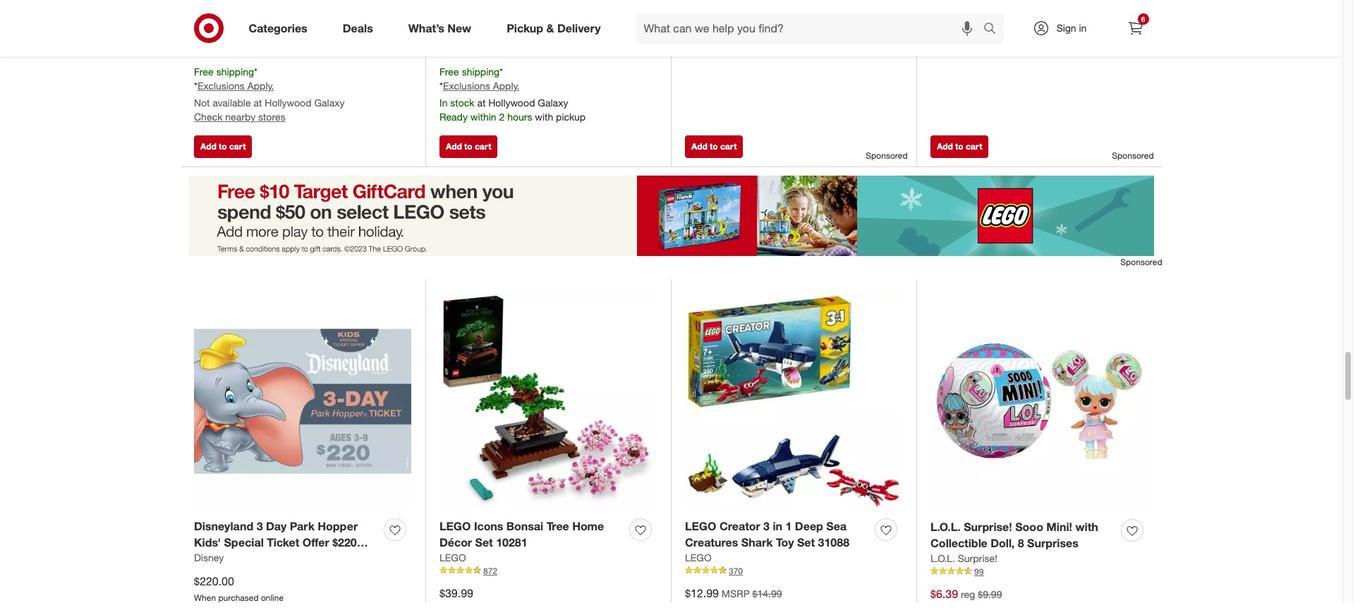 Task type: describe. For each thing, give the bounding box(es) containing it.
$220.00
[[194, 574, 234, 588]]

* up 2
[[500, 65, 503, 77]]

3 inside disneyland 3 day park hopper kids' special ticket offer $220 (ages 3-9)
[[257, 520, 263, 534]]

l.o.l. for l.o.l. surprise!
[[931, 552, 956, 564]]

check nearby stores button
[[194, 110, 286, 124]]

disney
[[194, 552, 224, 564]]

$12.99
[[685, 586, 719, 601]]

search
[[977, 22, 1011, 36]]

lego icons bonsai tree home décor set 10281 link
[[440, 519, 624, 551]]

free shipping * * exclusions apply. in stock at  hollywood galaxy ready within 2 hours with pickup
[[440, 65, 586, 123]]

galaxy for free shipping * * exclusions apply. not available at hollywood galaxy check nearby stores
[[314, 97, 345, 109]]

online for $310.00
[[752, 30, 775, 41]]

sooo
[[1016, 520, 1044, 534]]

nearby
[[225, 111, 256, 123]]

3 add to cart from the left
[[692, 141, 737, 152]]

$39.99
[[440, 586, 474, 601]]

2
[[499, 111, 505, 123]]

park
[[290, 520, 315, 534]]

apply. for stores
[[248, 80, 274, 92]]

$310.00
[[685, 11, 726, 25]]

9)
[[239, 552, 249, 566]]

370
[[729, 566, 743, 576]]

8
[[1018, 536, 1025, 550]]

pickup
[[507, 21, 544, 35]]

stock
[[451, 97, 475, 109]]

shipping for stock
[[462, 65, 500, 77]]

1 add to cart from the left
[[200, 141, 246, 152]]

4 add to cart button from the left
[[931, 135, 989, 158]]

stores
[[258, 111, 286, 123]]

3 add to cart button from the left
[[685, 135, 744, 158]]

pickup & delivery link
[[495, 13, 619, 44]]

ticket
[[267, 536, 300, 550]]

online for $19.99
[[261, 42, 284, 53]]

shark
[[742, 536, 773, 550]]

delivery
[[558, 21, 601, 35]]

lego creator 3 in 1 deep sea creatures shark toy set 31088
[[685, 520, 850, 550]]

galaxy for free shipping * * exclusions apply. in stock at  hollywood galaxy ready within 2 hours with pickup
[[538, 97, 569, 109]]

99 link
[[931, 566, 1149, 578]]

370 link
[[685, 565, 903, 578]]

3 add from the left
[[692, 141, 708, 152]]

hollywood for 2
[[489, 97, 535, 109]]

tree
[[547, 520, 570, 534]]

sign in link
[[1021, 13, 1109, 44]]

in inside "lego creator 3 in 1 deep sea creatures shark toy set 31088"
[[773, 520, 783, 534]]

(ages
[[194, 552, 225, 566]]

home
[[573, 520, 604, 534]]

lego icons bonsai tree home décor set 10281
[[440, 520, 604, 550]]

ready
[[440, 111, 468, 123]]

disneyland
[[194, 520, 254, 534]]

reg
[[961, 589, 976, 601]]

1 to from the left
[[219, 141, 227, 152]]

lego link for lego creator 3 in 1 deep sea creatures shark toy set 31088
[[685, 551, 712, 565]]

10281
[[496, 536, 528, 550]]

$225.00
[[931, 12, 971, 26]]

at for available
[[254, 97, 262, 109]]

4 cart from the left
[[966, 141, 983, 152]]

$220
[[333, 536, 357, 550]]

hours
[[508, 111, 533, 123]]

99
[[975, 567, 984, 577]]

2 add to cart from the left
[[446, 141, 492, 152]]

3 inside "lego creator 3 in 1 deep sea creatures shark toy set 31088"
[[764, 520, 770, 534]]

* up in
[[440, 80, 443, 92]]

not
[[194, 97, 210, 109]]

2 add to cart button from the left
[[440, 135, 498, 158]]

creatures
[[685, 536, 739, 550]]

$19.99 when purchased online
[[194, 23, 284, 53]]

special
[[224, 536, 264, 550]]

disneyland 3 day park hopper kids' special ticket offer $220 (ages 3-9)
[[194, 520, 358, 566]]

l.o.l. surprise!  sooo mini! with collectible doll, 8 surprises link
[[931, 520, 1116, 552]]

2 add from the left
[[446, 141, 462, 152]]

set inside lego icons bonsai tree home décor set 10281
[[475, 536, 493, 550]]

categories link
[[237, 13, 325, 44]]

surprise! for l.o.l. surprise!  sooo mini! with collectible doll, 8 surprises
[[964, 520, 1013, 534]]

surprises
[[1028, 536, 1079, 550]]

l.o.l. for l.o.l. surprise!  sooo mini! with collectible doll, 8 surprises
[[931, 520, 961, 534]]

free for free shipping * * exclusions apply. in stock at  hollywood galaxy ready within 2 hours with pickup
[[440, 65, 459, 77]]

l.o.l. surprise! link
[[931, 552, 998, 566]]

hopper
[[318, 520, 358, 534]]

$19.99
[[194, 23, 228, 37]]

872
[[484, 566, 498, 576]]

what's
[[409, 21, 445, 35]]

3 to from the left
[[710, 141, 718, 152]]

872 link
[[440, 565, 657, 578]]

* down $19.99 when purchased online
[[254, 65, 258, 77]]



Task type: locate. For each thing, give the bounding box(es) containing it.
$9.99
[[979, 589, 1003, 601]]

when down $19.99
[[194, 42, 216, 53]]

2 exclusions apply. button from the left
[[443, 79, 520, 93]]

at inside 'free shipping * * exclusions apply. in stock at  hollywood galaxy ready within 2 hours with pickup'
[[478, 97, 486, 109]]

lego inside lego icons bonsai tree home décor set 10281
[[440, 520, 471, 534]]

l.o.l. surprise!  sooo mini! with collectible doll, 8 surprises
[[931, 520, 1099, 550]]

2 exclusions from the left
[[443, 80, 490, 92]]

31088
[[819, 536, 850, 550]]

set down icons
[[475, 536, 493, 550]]

online inside $225.00 when purchased online
[[998, 31, 1021, 41]]

free for free shipping * * exclusions apply. not available at hollywood galaxy check nearby stores
[[194, 65, 214, 77]]

3-
[[228, 552, 239, 566]]

hollywood for stores
[[265, 97, 312, 109]]

apply. up 2
[[493, 80, 520, 92]]

deals
[[343, 21, 373, 35]]

free up the 'not'
[[194, 65, 214, 77]]

when
[[685, 30, 707, 41], [931, 31, 953, 41], [194, 42, 216, 53]]

l.o.l. down collectible
[[931, 552, 956, 564]]

0 horizontal spatial lego link
[[440, 551, 466, 565]]

shipping up stock at top
[[462, 65, 500, 77]]

purchased down $19.99
[[218, 42, 259, 53]]

* up the 'not'
[[194, 80, 198, 92]]

3 cart from the left
[[721, 141, 737, 152]]

available
[[213, 97, 251, 109]]

what's new
[[409, 21, 472, 35]]

exclusions up stock at top
[[443, 80, 490, 92]]

0 horizontal spatial exclusions apply. button
[[198, 79, 274, 93]]

4 add from the left
[[937, 141, 954, 152]]

1 3 from the left
[[257, 520, 263, 534]]

pickup & delivery
[[507, 21, 601, 35]]

lego creator 3 in 1 deep sea creatures shark toy set 31088 image
[[685, 293, 903, 511], [685, 293, 903, 511]]

4 add to cart from the left
[[937, 141, 983, 152]]

online inside $19.99 when purchased online
[[261, 42, 284, 53]]

within
[[471, 111, 497, 123]]

at up the within
[[478, 97, 486, 109]]

0 horizontal spatial galaxy
[[314, 97, 345, 109]]

l.o.l. inside l.o.l. surprise! link
[[931, 552, 956, 564]]

collectible
[[931, 536, 988, 550]]

1 cart from the left
[[229, 141, 246, 152]]

shipping up available
[[216, 65, 254, 77]]

shipping inside 'free shipping * * exclusions apply. in stock at  hollywood galaxy ready within 2 hours with pickup'
[[462, 65, 500, 77]]

search button
[[977, 13, 1011, 47]]

exclusions for stock
[[443, 80, 490, 92]]

0 vertical spatial surprise!
[[964, 520, 1013, 534]]

in left "1"
[[773, 520, 783, 534]]

apply. inside 'free shipping * * exclusions apply. in stock at  hollywood galaxy ready within 2 hours with pickup'
[[493, 80, 520, 92]]

offer
[[303, 536, 329, 550]]

0 vertical spatial l.o.l.
[[931, 520, 961, 534]]

when for $225.00
[[931, 31, 953, 41]]

when for $310.00
[[685, 30, 707, 41]]

at for stock
[[478, 97, 486, 109]]

$14.99
[[753, 588, 783, 600]]

lego icons bonsai tree home décor set 10281 image
[[440, 293, 657, 511], [440, 293, 657, 511]]

when inside $310.00 when purchased online
[[685, 30, 707, 41]]

lego down décor
[[440, 552, 466, 564]]

exclusions
[[198, 80, 245, 92], [443, 80, 490, 92]]

1 horizontal spatial shipping
[[462, 65, 500, 77]]

to
[[219, 141, 227, 152], [465, 141, 473, 152], [710, 141, 718, 152], [956, 141, 964, 152]]

apply. up stores
[[248, 80, 274, 92]]

disneyland 3 day park hopper kids' special ticket offer $220 (ages 3-9) link
[[194, 519, 378, 566]]

1 vertical spatial l.o.l.
[[931, 552, 956, 564]]

with
[[535, 111, 554, 123], [1076, 520, 1099, 534]]

lego up creatures at the bottom
[[685, 520, 717, 534]]

exclusions apply. button
[[198, 79, 274, 93], [443, 79, 520, 93]]

0 horizontal spatial free
[[194, 65, 214, 77]]

$12.99 msrp $14.99
[[685, 586, 783, 601]]

with inside 'free shipping * * exclusions apply. in stock at  hollywood galaxy ready within 2 hours with pickup'
[[535, 111, 554, 123]]

apply. for 2
[[493, 80, 520, 92]]

2 set from the left
[[798, 536, 815, 550]]

when inside $225.00 when purchased online
[[931, 31, 953, 41]]

set inside "lego creator 3 in 1 deep sea creatures shark toy set 31088"
[[798, 536, 815, 550]]

hollywood up hours at left top
[[489, 97, 535, 109]]

in
[[440, 97, 448, 109]]

doll,
[[991, 536, 1015, 550]]

0 horizontal spatial set
[[475, 536, 493, 550]]

4 to from the left
[[956, 141, 964, 152]]

check
[[194, 111, 223, 123]]

in right sign at the top
[[1080, 22, 1087, 34]]

1 exclusions apply. button from the left
[[198, 79, 274, 93]]

msrp
[[722, 588, 750, 600]]

hollywood inside 'free shipping * * exclusions apply. in stock at  hollywood galaxy ready within 2 hours with pickup'
[[489, 97, 535, 109]]

purchased down $225.00
[[955, 31, 996, 41]]

sponsored for $310.00
[[866, 150, 908, 161]]

with right mini!
[[1076, 520, 1099, 534]]

1 lego link from the left
[[440, 551, 466, 565]]

purchased inside $19.99 when purchased online
[[218, 42, 259, 53]]

exclusions apply. button up stock at top
[[443, 79, 520, 93]]

1 galaxy from the left
[[314, 97, 345, 109]]

exclusions apply. button for available
[[198, 79, 274, 93]]

hollywood inside the free shipping * * exclusions apply. not available at hollywood galaxy check nearby stores
[[265, 97, 312, 109]]

set
[[475, 536, 493, 550], [798, 536, 815, 550]]

1 horizontal spatial exclusions
[[443, 80, 490, 92]]

1 horizontal spatial 3
[[764, 520, 770, 534]]

0 horizontal spatial exclusions
[[198, 80, 245, 92]]

1 set from the left
[[475, 536, 493, 550]]

1 add to cart button from the left
[[194, 135, 252, 158]]

1 vertical spatial surprise!
[[958, 552, 998, 564]]

surprise!
[[964, 520, 1013, 534], [958, 552, 998, 564]]

2 galaxy from the left
[[538, 97, 569, 109]]

surprise! inside l.o.l. surprise! link
[[958, 552, 998, 564]]

l.o.l. surprise!
[[931, 552, 998, 564]]

2 lego link from the left
[[685, 551, 712, 565]]

purchased for $310.00
[[710, 30, 750, 41]]

3
[[257, 520, 263, 534], [764, 520, 770, 534]]

What can we help you find? suggestions appear below search field
[[636, 13, 987, 44]]

at
[[254, 97, 262, 109], [478, 97, 486, 109]]

$310.00 when purchased online
[[685, 11, 775, 41]]

disney link
[[194, 551, 224, 565]]

surprise! up doll,
[[964, 520, 1013, 534]]

purchased down $310.00
[[710, 30, 750, 41]]

0 horizontal spatial 3
[[257, 520, 263, 534]]

$6.39 reg $9.99
[[931, 587, 1003, 601]]

sponsored
[[866, 150, 908, 161], [1113, 150, 1155, 161], [1121, 257, 1163, 267]]

lego inside "lego creator 3 in 1 deep sea creatures shark toy set 31088"
[[685, 520, 717, 534]]

deep
[[795, 520, 824, 534]]

0 horizontal spatial shipping
[[216, 65, 254, 77]]

0 horizontal spatial apply.
[[248, 80, 274, 92]]

cart
[[229, 141, 246, 152], [475, 141, 492, 152], [721, 141, 737, 152], [966, 141, 983, 152]]

when inside $19.99 when purchased online
[[194, 42, 216, 53]]

set down deep
[[798, 536, 815, 550]]

sign
[[1057, 22, 1077, 34]]

exclusions inside the free shipping * * exclusions apply. not available at hollywood galaxy check nearby stores
[[198, 80, 245, 92]]

lego link
[[440, 551, 466, 565], [685, 551, 712, 565]]

2 hollywood from the left
[[489, 97, 535, 109]]

in
[[1080, 22, 1087, 34], [773, 520, 783, 534]]

1 vertical spatial in
[[773, 520, 783, 534]]

0 vertical spatial with
[[535, 111, 554, 123]]

apply.
[[248, 80, 274, 92], [493, 80, 520, 92]]

creator
[[720, 520, 761, 534]]

disneyland 3 day park hopper kids' special ticket offer $220 (ages 3-9) image
[[194, 293, 412, 511]]

2 3 from the left
[[764, 520, 770, 534]]

toy
[[776, 536, 794, 550]]

exclusions for available
[[198, 80, 245, 92]]

1 apply. from the left
[[248, 80, 274, 92]]

1 horizontal spatial hollywood
[[489, 97, 535, 109]]

1 free from the left
[[194, 65, 214, 77]]

lego link down décor
[[440, 551, 466, 565]]

1 horizontal spatial online
[[752, 30, 775, 41]]

3 up shark
[[764, 520, 770, 534]]

&
[[547, 21, 554, 35]]

purchased for $225.00
[[955, 31, 996, 41]]

surprise! up 99
[[958, 552, 998, 564]]

0 horizontal spatial purchased
[[218, 42, 259, 53]]

$42.49
[[440, 23, 474, 37]]

1 horizontal spatial set
[[798, 536, 815, 550]]

hollywood
[[265, 97, 312, 109], [489, 97, 535, 109]]

0 vertical spatial in
[[1080, 22, 1087, 34]]

1
[[786, 520, 792, 534]]

pickup
[[556, 111, 586, 123]]

online for $225.00
[[998, 31, 1021, 41]]

sign in
[[1057, 22, 1087, 34]]

1 shipping from the left
[[216, 65, 254, 77]]

purchased
[[710, 30, 750, 41], [955, 31, 996, 41], [218, 42, 259, 53]]

0 horizontal spatial at
[[254, 97, 262, 109]]

exclusions apply. button for stock
[[443, 79, 520, 93]]

1 at from the left
[[254, 97, 262, 109]]

6
[[1142, 15, 1146, 23]]

1 exclusions from the left
[[198, 80, 245, 92]]

bonsai
[[507, 520, 544, 534]]

exclusions up available
[[198, 80, 245, 92]]

1 horizontal spatial exclusions apply. button
[[443, 79, 520, 93]]

with right hours at left top
[[535, 111, 554, 123]]

shipping for available
[[216, 65, 254, 77]]

0 horizontal spatial online
[[261, 42, 284, 53]]

mini!
[[1047, 520, 1073, 534]]

1 hollywood from the left
[[265, 97, 312, 109]]

1 horizontal spatial purchased
[[710, 30, 750, 41]]

lego link for lego icons bonsai tree home décor set 10281
[[440, 551, 466, 565]]

add to cart button
[[194, 135, 252, 158], [440, 135, 498, 158], [685, 135, 744, 158], [931, 135, 989, 158]]

2 apply. from the left
[[493, 80, 520, 92]]

free inside the free shipping * * exclusions apply. not available at hollywood galaxy check nearby stores
[[194, 65, 214, 77]]

2 horizontal spatial when
[[931, 31, 953, 41]]

2 horizontal spatial purchased
[[955, 31, 996, 41]]

0 horizontal spatial in
[[773, 520, 783, 534]]

*
[[254, 65, 258, 77], [500, 65, 503, 77], [194, 80, 198, 92], [440, 80, 443, 92]]

1 horizontal spatial when
[[685, 30, 707, 41]]

free
[[194, 65, 214, 77], [440, 65, 459, 77]]

$6.39
[[931, 587, 959, 601]]

0 horizontal spatial with
[[535, 111, 554, 123]]

l.o.l. inside l.o.l. surprise!  sooo mini! with collectible doll, 8 surprises
[[931, 520, 961, 534]]

purchased inside $310.00 when purchased online
[[710, 30, 750, 41]]

advertisement region
[[180, 176, 1163, 256]]

when for $19.99
[[194, 42, 216, 53]]

add
[[200, 141, 217, 152], [446, 141, 462, 152], [692, 141, 708, 152], [937, 141, 954, 152]]

free shipping * * exclusions apply. not available at hollywood galaxy check nearby stores
[[194, 65, 345, 123]]

0 horizontal spatial hollywood
[[265, 97, 312, 109]]

1 horizontal spatial at
[[478, 97, 486, 109]]

2 at from the left
[[478, 97, 486, 109]]

kids'
[[194, 536, 221, 550]]

2 cart from the left
[[475, 141, 492, 152]]

1 add from the left
[[200, 141, 217, 152]]

lego up décor
[[440, 520, 471, 534]]

1 horizontal spatial apply.
[[493, 80, 520, 92]]

categories
[[249, 21, 308, 35]]

2 horizontal spatial online
[[998, 31, 1021, 41]]

what's new link
[[397, 13, 489, 44]]

1 horizontal spatial in
[[1080, 22, 1087, 34]]

3 left day
[[257, 520, 263, 534]]

lego link down creatures at the bottom
[[685, 551, 712, 565]]

apply. inside the free shipping * * exclusions apply. not available at hollywood galaxy check nearby stores
[[248, 80, 274, 92]]

when down $310.00
[[685, 30, 707, 41]]

0 horizontal spatial when
[[194, 42, 216, 53]]

at up stores
[[254, 97, 262, 109]]

purchased for $19.99
[[218, 42, 259, 53]]

free up in
[[440, 65, 459, 77]]

when down $225.00
[[931, 31, 953, 41]]

free inside 'free shipping * * exclusions apply. in stock at  hollywood galaxy ready within 2 hours with pickup'
[[440, 65, 459, 77]]

galaxy inside 'free shipping * * exclusions apply. in stock at  hollywood galaxy ready within 2 hours with pickup'
[[538, 97, 569, 109]]

exclusions apply. button up available
[[198, 79, 274, 93]]

sponsored for $225.00
[[1113, 150, 1155, 161]]

2 free from the left
[[440, 65, 459, 77]]

sea
[[827, 520, 847, 534]]

décor
[[440, 536, 472, 550]]

lego down creatures at the bottom
[[685, 552, 712, 564]]

l.o.l. surprise!  sooo mini! with collectible doll, 8 surprises image
[[931, 293, 1149, 511], [931, 293, 1149, 511]]

surprise! inside l.o.l. surprise!  sooo mini! with collectible doll, 8 surprises
[[964, 520, 1013, 534]]

deals link
[[331, 13, 391, 44]]

1 horizontal spatial with
[[1076, 520, 1099, 534]]

2 to from the left
[[465, 141, 473, 152]]

surprise! for l.o.l. surprise!
[[958, 552, 998, 564]]

6 link
[[1121, 13, 1152, 44]]

1 horizontal spatial galaxy
[[538, 97, 569, 109]]

1 horizontal spatial free
[[440, 65, 459, 77]]

online inside $310.00 when purchased online
[[752, 30, 775, 41]]

l.o.l. up collectible
[[931, 520, 961, 534]]

1 horizontal spatial lego link
[[685, 551, 712, 565]]

with inside l.o.l. surprise!  sooo mini! with collectible doll, 8 surprises
[[1076, 520, 1099, 534]]

1 vertical spatial with
[[1076, 520, 1099, 534]]

exclusions inside 'free shipping * * exclusions apply. in stock at  hollywood galaxy ready within 2 hours with pickup'
[[443, 80, 490, 92]]

day
[[266, 520, 287, 534]]

2 l.o.l. from the top
[[931, 552, 956, 564]]

$225.00 when purchased online
[[931, 12, 1021, 41]]

2 shipping from the left
[[462, 65, 500, 77]]

icons
[[474, 520, 504, 534]]

new
[[448, 21, 472, 35]]

galaxy inside the free shipping * * exclusions apply. not available at hollywood galaxy check nearby stores
[[314, 97, 345, 109]]

1 l.o.l. from the top
[[931, 520, 961, 534]]

l.o.l.
[[931, 520, 961, 534], [931, 552, 956, 564]]

lego creator 3 in 1 deep sea creatures shark toy set 31088 link
[[685, 519, 870, 551]]

purchased inside $225.00 when purchased online
[[955, 31, 996, 41]]

hollywood up stores
[[265, 97, 312, 109]]

at inside the free shipping * * exclusions apply. not available at hollywood galaxy check nearby stores
[[254, 97, 262, 109]]

shipping inside the free shipping * * exclusions apply. not available at hollywood galaxy check nearby stores
[[216, 65, 254, 77]]



Task type: vqa. For each thing, say whether or not it's contained in the screenshot.
the l.o.l. surprise!  sooo mini! with collectible doll, 8 surprises
yes



